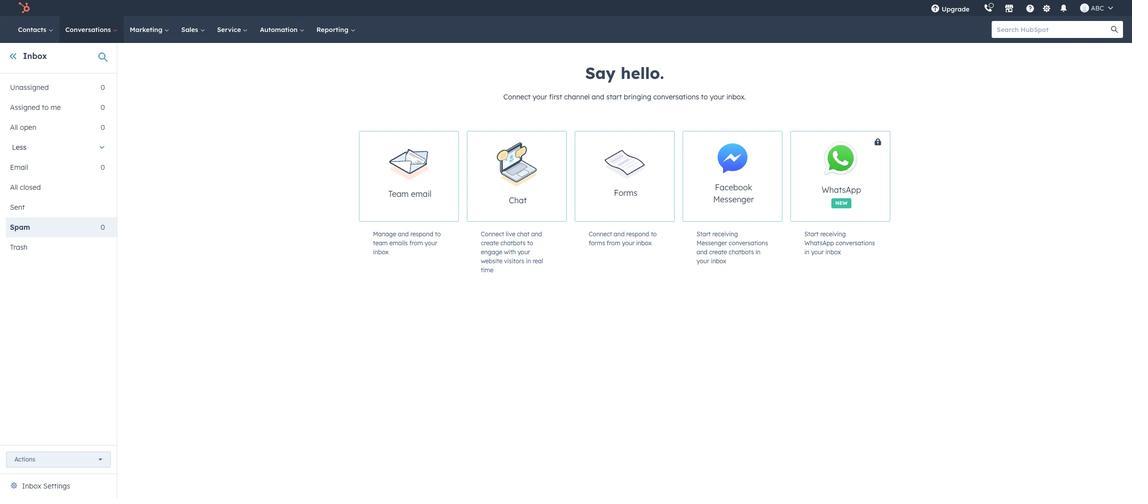 Task type: describe. For each thing, give the bounding box(es) containing it.
connect and respond to forms from your inbox
[[589, 230, 657, 247]]

none checkbox containing whatsapp
[[791, 131, 928, 222]]

inbox inside manage and respond to team emails from your inbox
[[373, 248, 389, 256]]

inbox for inbox settings
[[22, 482, 41, 491]]

inbox settings
[[22, 482, 70, 491]]

0 for assigned to me
[[101, 103, 105, 112]]

chatbots inside start receiving messenger conversations and create chatbots in your inbox
[[729, 248, 754, 256]]

bringing
[[624, 92, 652, 101]]

abc button
[[1074, 0, 1120, 16]]

assigned
[[10, 103, 40, 112]]

Search HubSpot search field
[[992, 21, 1115, 38]]

start for start receiving messenger conversations and create chatbots in your inbox
[[697, 230, 711, 238]]

and inside manage and respond to team emails from your inbox
[[398, 230, 409, 238]]

upgrade
[[942, 5, 970, 13]]

new
[[836, 200, 848, 206]]

trash
[[10, 243, 28, 252]]

0 for all open
[[101, 123, 105, 132]]

manage
[[373, 230, 396, 238]]

forms
[[589, 239, 605, 247]]

visitors
[[504, 257, 525, 265]]

connect live chat and create chatbots to engage with your website visitors in real time
[[481, 230, 543, 274]]

sent button
[[6, 197, 105, 217]]

inbox inside start receiving messenger conversations and create chatbots in your inbox
[[711, 257, 727, 265]]

marketplaces button
[[999, 0, 1020, 16]]

0 for email
[[101, 163, 105, 172]]

service link
[[211, 16, 254, 43]]

from inside manage and respond to team emails from your inbox
[[410, 239, 423, 247]]

help image
[[1026, 4, 1035, 13]]

hubspot link
[[12, 2, 37, 14]]

messenger inside checkbox
[[714, 194, 754, 204]]

your inside start receiving messenger conversations and create chatbots in your inbox
[[697, 257, 710, 265]]

team
[[373, 239, 388, 247]]

whatsapp inside option
[[822, 185, 862, 195]]

sales
[[181, 25, 200, 33]]

connect for chat
[[481, 230, 504, 238]]

website
[[481, 257, 503, 265]]

emails
[[390, 239, 408, 247]]

menu containing abc
[[924, 0, 1121, 16]]

conversations for start receiving messenger conversations and create chatbots in your inbox
[[729, 239, 768, 247]]

start
[[607, 92, 622, 101]]

open
[[20, 123, 36, 132]]

marketing link
[[124, 16, 175, 43]]

settings link
[[1041, 3, 1054, 13]]

receiving for messenger
[[713, 230, 738, 238]]

calling icon button
[[980, 1, 997, 14]]

all for all open
[[10, 123, 18, 132]]

from inside connect and respond to forms from your inbox
[[607, 239, 621, 247]]

all for all closed
[[10, 183, 18, 192]]

email
[[411, 189, 432, 199]]

channel
[[564, 92, 590, 101]]

search image
[[1112, 26, 1119, 33]]

to inside manage and respond to team emails from your inbox
[[435, 230, 441, 238]]

your inside connect live chat and create chatbots to engage with your website visitors in real time
[[518, 248, 530, 256]]

brad klo image
[[1080, 3, 1089, 12]]

assigned to me
[[10, 103, 61, 112]]

unassigned
[[10, 83, 49, 92]]

reporting link
[[311, 16, 361, 43]]

all closed button
[[6, 177, 105, 197]]

connect left first
[[504, 92, 531, 101]]

notifications image
[[1060, 4, 1068, 13]]

and inside connect and respond to forms from your inbox
[[614, 230, 625, 238]]

Chat checkbox
[[467, 131, 567, 222]]

real
[[533, 257, 543, 265]]

chat
[[517, 230, 530, 238]]

your inside start receiving whatsapp conversations in your inbox
[[812, 248, 824, 256]]

chatbots inside connect live chat and create chatbots to engage with your website visitors in real time
[[501, 239, 526, 247]]

forms
[[614, 188, 638, 198]]

start receiving whatsapp conversations in your inbox
[[805, 230, 875, 256]]

marketing
[[130, 25, 164, 33]]

abc
[[1091, 4, 1105, 12]]

engage
[[481, 248, 503, 256]]



Task type: vqa. For each thing, say whether or not it's contained in the screenshot.


Task type: locate. For each thing, give the bounding box(es) containing it.
0 horizontal spatial chatbots
[[501, 239, 526, 247]]

create
[[481, 239, 499, 247], [709, 248, 727, 256]]

receiving inside start receiving messenger conversations and create chatbots in your inbox
[[713, 230, 738, 238]]

1 horizontal spatial respond
[[627, 230, 650, 238]]

all open
[[10, 123, 36, 132]]

in
[[756, 248, 761, 256], [805, 248, 810, 256], [526, 257, 531, 265]]

closed
[[20, 183, 41, 192]]

receiving down new
[[821, 230, 846, 238]]

and inside connect live chat and create chatbots to engage with your website visitors in real time
[[531, 230, 542, 238]]

sales link
[[175, 16, 211, 43]]

messenger inside start receiving messenger conversations and create chatbots in your inbox
[[697, 239, 727, 247]]

all inside button
[[10, 183, 18, 192]]

upgrade image
[[931, 4, 940, 13]]

with
[[504, 248, 516, 256]]

calling icon image
[[984, 4, 993, 13]]

1 vertical spatial inbox
[[22, 482, 41, 491]]

connect your first channel and start bringing conversations to your inbox.
[[504, 92, 746, 101]]

1 horizontal spatial start
[[805, 230, 819, 238]]

receiving down facebook messenger at the top of page
[[713, 230, 738, 238]]

connect inside connect live chat and create chatbots to engage with your website visitors in real time
[[481, 230, 504, 238]]

help button
[[1022, 0, 1039, 16]]

0 for spam
[[101, 223, 105, 232]]

respond for forms
[[627, 230, 650, 238]]

0 horizontal spatial from
[[410, 239, 423, 247]]

1 vertical spatial messenger
[[697, 239, 727, 247]]

connect
[[504, 92, 531, 101], [481, 230, 504, 238], [589, 230, 612, 238]]

inbox for inbox
[[23, 51, 47, 61]]

start receiving messenger conversations and create chatbots in your inbox
[[697, 230, 768, 265]]

email
[[10, 163, 28, 172]]

reporting
[[317, 25, 350, 33]]

inbox inside start receiving whatsapp conversations in your inbox
[[826, 248, 841, 256]]

trash button
[[6, 237, 105, 257]]

inbox
[[23, 51, 47, 61], [22, 482, 41, 491]]

contacts link
[[12, 16, 59, 43]]

all closed
[[10, 183, 41, 192]]

team
[[389, 189, 409, 199]]

connect up forms
[[589, 230, 612, 238]]

inbox down contacts link
[[23, 51, 47, 61]]

chat
[[509, 195, 527, 205]]

and inside start receiving messenger conversations and create chatbots in your inbox
[[697, 248, 708, 256]]

start for start receiving whatsapp conversations in your inbox
[[805, 230, 819, 238]]

1 vertical spatial all
[[10, 183, 18, 192]]

connect inside connect and respond to forms from your inbox
[[589, 230, 612, 238]]

search button
[[1107, 21, 1124, 38]]

2 all from the top
[[10, 183, 18, 192]]

your inside connect and respond to forms from your inbox
[[622, 239, 635, 247]]

0 horizontal spatial conversations
[[654, 92, 699, 101]]

inbox left settings at the left of the page
[[22, 482, 41, 491]]

2 0 from the top
[[101, 103, 105, 112]]

notifications button
[[1056, 0, 1072, 16]]

1 horizontal spatial receiving
[[821, 230, 846, 238]]

2 horizontal spatial conversations
[[836, 239, 875, 247]]

1 0 from the top
[[101, 83, 105, 92]]

Facebook Messenger checkbox
[[683, 131, 783, 222]]

1 horizontal spatial conversations
[[729, 239, 768, 247]]

sent
[[10, 203, 25, 212]]

whatsapp
[[822, 185, 862, 195], [805, 239, 834, 247]]

to inside connect live chat and create chatbots to engage with your website visitors in real time
[[527, 239, 533, 247]]

conversations
[[654, 92, 699, 101], [729, 239, 768, 247], [836, 239, 875, 247]]

conversations
[[65, 25, 113, 33]]

1 horizontal spatial from
[[607, 239, 621, 247]]

inbox
[[636, 239, 652, 247], [373, 248, 389, 256], [826, 248, 841, 256], [711, 257, 727, 265]]

1 vertical spatial create
[[709, 248, 727, 256]]

0 horizontal spatial start
[[697, 230, 711, 238]]

1 respond from the left
[[411, 230, 434, 238]]

1 receiving from the left
[[713, 230, 738, 238]]

2 receiving from the left
[[821, 230, 846, 238]]

receiving for whatsapp
[[821, 230, 846, 238]]

say
[[586, 63, 616, 83]]

contacts
[[18, 25, 48, 33]]

from
[[410, 239, 423, 247], [607, 239, 621, 247]]

1 start from the left
[[697, 230, 711, 238]]

in inside start receiving messenger conversations and create chatbots in your inbox
[[756, 248, 761, 256]]

settings
[[43, 482, 70, 491]]

chatbots
[[501, 239, 526, 247], [729, 248, 754, 256]]

0 horizontal spatial receiving
[[713, 230, 738, 238]]

facebook
[[715, 182, 753, 192]]

me
[[51, 103, 61, 112]]

messenger
[[714, 194, 754, 204], [697, 239, 727, 247]]

inbox inside connect and respond to forms from your inbox
[[636, 239, 652, 247]]

automation
[[260, 25, 300, 33]]

time
[[481, 266, 494, 274]]

1 horizontal spatial create
[[709, 248, 727, 256]]

in inside start receiving whatsapp conversations in your inbox
[[805, 248, 810, 256]]

2 horizontal spatial in
[[805, 248, 810, 256]]

hubspot image
[[18, 2, 30, 14]]

respond right manage
[[411, 230, 434, 238]]

connect up engage
[[481, 230, 504, 238]]

whatsapp inside start receiving whatsapp conversations in your inbox
[[805, 239, 834, 247]]

1 horizontal spatial chatbots
[[729, 248, 754, 256]]

0 vertical spatial chatbots
[[501, 239, 526, 247]]

None checkbox
[[791, 131, 928, 222]]

1 all from the top
[[10, 123, 18, 132]]

2 from from the left
[[607, 239, 621, 247]]

3 0 from the top
[[101, 123, 105, 132]]

Team email checkbox
[[359, 131, 459, 222]]

create inside connect live chat and create chatbots to engage with your website visitors in real time
[[481, 239, 499, 247]]

0 vertical spatial create
[[481, 239, 499, 247]]

actions
[[14, 456, 35, 463]]

conversations inside start receiving whatsapp conversations in your inbox
[[836, 239, 875, 247]]

start
[[697, 230, 711, 238], [805, 230, 819, 238]]

1 from from the left
[[410, 239, 423, 247]]

connect for forms
[[589, 230, 612, 238]]

from right emails
[[410, 239, 423, 247]]

create inside start receiving messenger conversations and create chatbots in your inbox
[[709, 248, 727, 256]]

0 vertical spatial inbox
[[23, 51, 47, 61]]

inbox.
[[727, 92, 746, 101]]

2 start from the left
[[805, 230, 819, 238]]

conversations link
[[59, 16, 124, 43]]

5 0 from the top
[[101, 223, 105, 232]]

respond inside connect and respond to forms from your inbox
[[627, 230, 650, 238]]

service
[[217, 25, 243, 33]]

1 vertical spatial chatbots
[[729, 248, 754, 256]]

receiving inside start receiving whatsapp conversations in your inbox
[[821, 230, 846, 238]]

0 for unassigned
[[101, 83, 105, 92]]

2 respond from the left
[[627, 230, 650, 238]]

say hello.
[[586, 63, 664, 83]]

to
[[701, 92, 708, 101], [42, 103, 49, 112], [435, 230, 441, 238], [651, 230, 657, 238], [527, 239, 533, 247]]

actions button
[[6, 452, 111, 468]]

your inside manage and respond to team emails from your inbox
[[425, 239, 437, 247]]

1 vertical spatial whatsapp
[[805, 239, 834, 247]]

first
[[549, 92, 562, 101]]

manage and respond to team emails from your inbox
[[373, 230, 441, 256]]

0 vertical spatial messenger
[[714, 194, 754, 204]]

receiving
[[713, 230, 738, 238], [821, 230, 846, 238]]

start inside start receiving whatsapp conversations in your inbox
[[805, 230, 819, 238]]

all left open on the left of page
[[10, 123, 18, 132]]

0 vertical spatial whatsapp
[[822, 185, 862, 195]]

from right forms
[[607, 239, 621, 247]]

live
[[506, 230, 516, 238]]

0 vertical spatial all
[[10, 123, 18, 132]]

in inside connect live chat and create chatbots to engage with your website visitors in real time
[[526, 257, 531, 265]]

marketplaces image
[[1005, 4, 1014, 13]]

0
[[101, 83, 105, 92], [101, 103, 105, 112], [101, 123, 105, 132], [101, 163, 105, 172], [101, 223, 105, 232]]

respond
[[411, 230, 434, 238], [627, 230, 650, 238]]

respond down forms
[[627, 230, 650, 238]]

settings image
[[1043, 4, 1052, 13]]

hello.
[[621, 63, 664, 83]]

respond for team email
[[411, 230, 434, 238]]

1 horizontal spatial in
[[756, 248, 761, 256]]

conversations for start receiving whatsapp conversations in your inbox
[[836, 239, 875, 247]]

0 horizontal spatial create
[[481, 239, 499, 247]]

Forms checkbox
[[575, 131, 675, 222]]

all
[[10, 123, 18, 132], [10, 183, 18, 192]]

to inside connect and respond to forms from your inbox
[[651, 230, 657, 238]]

team email
[[389, 189, 432, 199]]

all left closed at the left top of the page
[[10, 183, 18, 192]]

conversations inside start receiving messenger conversations and create chatbots in your inbox
[[729, 239, 768, 247]]

whatsapp new
[[822, 185, 862, 206]]

respond inside manage and respond to team emails from your inbox
[[411, 230, 434, 238]]

0 horizontal spatial in
[[526, 257, 531, 265]]

spam
[[10, 223, 30, 232]]

automation link
[[254, 16, 311, 43]]

inbox settings link
[[22, 480, 70, 492]]

your
[[533, 92, 547, 101], [710, 92, 725, 101], [425, 239, 437, 247], [622, 239, 635, 247], [518, 248, 530, 256], [812, 248, 824, 256], [697, 257, 710, 265]]

less
[[12, 143, 26, 152]]

and
[[592, 92, 605, 101], [398, 230, 409, 238], [531, 230, 542, 238], [614, 230, 625, 238], [697, 248, 708, 256]]

4 0 from the top
[[101, 163, 105, 172]]

0 horizontal spatial respond
[[411, 230, 434, 238]]

start inside start receiving messenger conversations and create chatbots in your inbox
[[697, 230, 711, 238]]

facebook messenger
[[714, 182, 754, 204]]

menu
[[924, 0, 1121, 16]]



